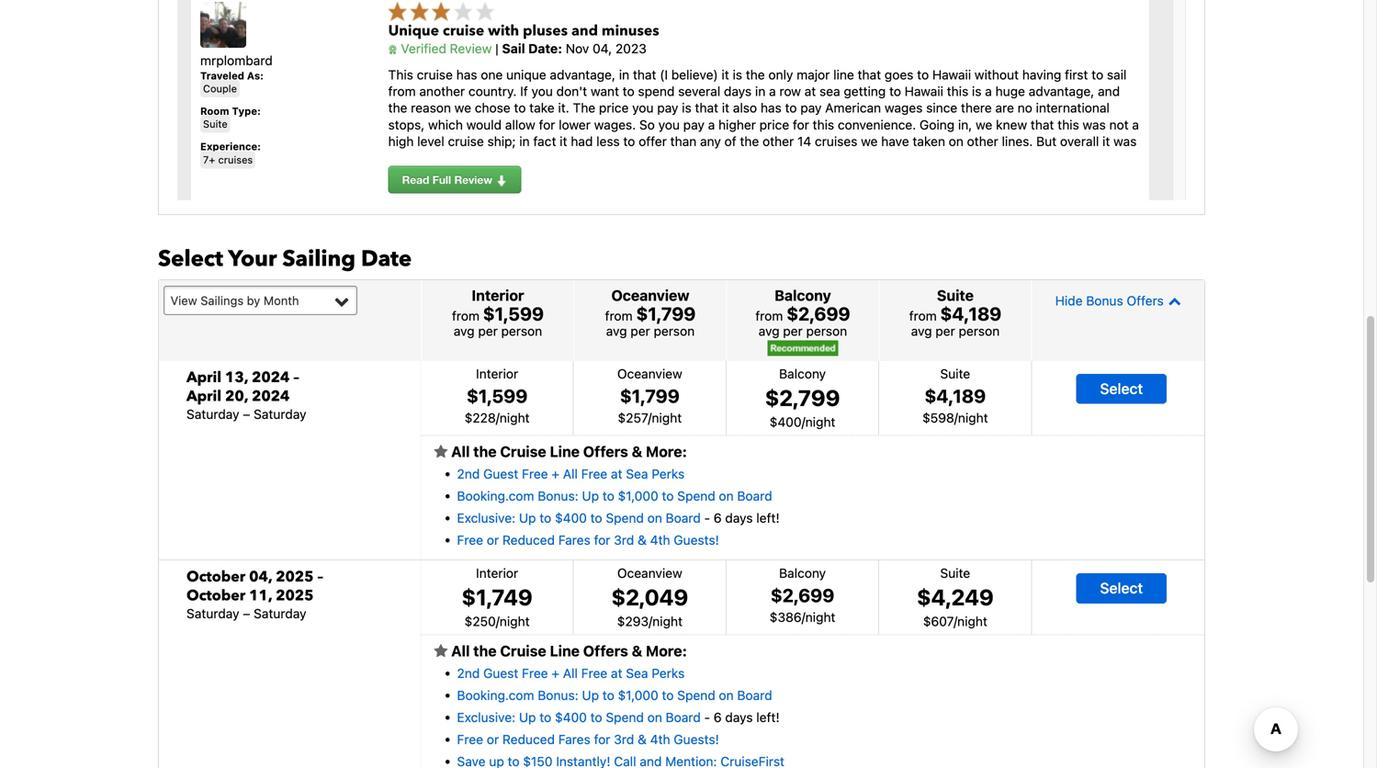 Task type: vqa. For each thing, say whether or not it's contained in the screenshot.
FROM within This cruise has one unique advantage, in that (I believe) it is the only major line that goes to Hawaii without having first to sail from another country.  If you don't want to spend several days in a row at sea getting to Hawaii this is a huge advantage, and the reason we chose to take it.  The price you pay is that it also has to pay American wages since there are no international stops, which would allow for lower wages.  So you pay a higher price for this convenience.  Going in, we knew that this was not a high level cruise ship; in fact it had less to offer than any of the other 14 cruises we have taken on other lines.  But overall it was worth it to us to fly in and out of Honolulu, and have 2 days on each island, rather than just one.
yes



Task type: locate. For each thing, give the bounding box(es) containing it.
2 other from the left
[[967, 134, 998, 149]]

balcony inside balcony from $2,699 avg per person
[[775, 286, 831, 304]]

2nd guest free + all free at sea perks link
[[457, 466, 685, 481], [457, 666, 685, 681]]

pluses
[[523, 21, 568, 41]]

2 exclusive: from the top
[[457, 710, 516, 725]]

night inside 'suite $4,189 $598 / night'
[[958, 410, 988, 425]]

this up since
[[947, 84, 969, 99]]

offers
[[1127, 293, 1164, 308], [583, 443, 628, 460], [583, 642, 628, 660]]

oceanview inside oceanview from $1,799 avg per person
[[611, 286, 689, 304]]

night inside the oceanview $2,049 $293 / night
[[653, 614, 683, 629]]

0 vertical spatial price
[[599, 100, 629, 115]]

–
[[293, 367, 299, 388], [243, 406, 250, 422], [317, 567, 323, 587], [243, 606, 250, 621]]

wages
[[885, 100, 923, 115]]

booking.com down $250
[[457, 688, 534, 703]]

recommended image
[[768, 340, 838, 356]]

0 vertical spatial $1,799
[[636, 303, 696, 324]]

0 vertical spatial +
[[552, 466, 560, 481]]

sailings
[[200, 293, 244, 307]]

a right not
[[1132, 117, 1139, 132]]

on
[[949, 134, 964, 149], [740, 150, 755, 166], [719, 488, 734, 503], [647, 510, 662, 525], [719, 688, 734, 703], [647, 710, 662, 725]]

1 vertical spatial star image
[[434, 644, 448, 659]]

from inside suite from $4,189 avg per person
[[909, 308, 937, 323]]

1 vertical spatial $1,799
[[620, 385, 680, 406]]

1 vertical spatial 3rd
[[614, 732, 634, 747]]

has
[[456, 67, 477, 82], [761, 100, 782, 115]]

1 vertical spatial advantage,
[[1029, 84, 1094, 99]]

rather
[[832, 150, 868, 166]]

from for $4,189
[[909, 308, 937, 323]]

from down this
[[388, 84, 416, 99]]

the left only
[[746, 67, 765, 82]]

avg up "interior $1,599 $228 / night"
[[454, 323, 475, 338]]

all the cruise line offers & more:
[[448, 443, 687, 460], [448, 642, 687, 660]]

/
[[496, 410, 500, 425], [648, 410, 652, 425], [954, 410, 958, 425], [802, 414, 805, 430], [802, 609, 805, 625], [496, 614, 500, 629], [649, 614, 653, 629], [954, 614, 957, 629]]

all the cruise line offers & more: for $1,599
[[448, 443, 687, 460]]

you
[[532, 84, 553, 99], [632, 100, 654, 115], [658, 117, 680, 132]]

0 vertical spatial cruise
[[443, 21, 484, 41]]

of down higher
[[724, 134, 736, 149]]

1 vertical spatial than
[[871, 150, 898, 166]]

1 per from the left
[[478, 323, 498, 338]]

minuses
[[602, 21, 659, 41]]

cruise for this
[[417, 67, 453, 82]]

is
[[733, 67, 742, 82], [972, 84, 982, 99], [682, 100, 692, 115]]

per inside oceanview from $1,799 avg per person
[[631, 323, 650, 338]]

was
[[1083, 117, 1106, 132], [1114, 134, 1137, 149]]

1 line from the top
[[550, 443, 580, 460]]

other up each
[[763, 134, 794, 149]]

1 vertical spatial 04,
[[249, 567, 272, 587]]

small verified icon image
[[388, 45, 397, 55]]

you right so
[[658, 117, 680, 132]]

booking.com bonus: up to $1,000 to spend on board link down $257 at bottom left
[[457, 488, 772, 503]]

1 exclusive: up to $400 to spend on board link from the top
[[457, 510, 701, 525]]

have
[[881, 134, 909, 149], [666, 150, 694, 166]]

4 per from the left
[[936, 323, 955, 338]]

/ for $1,599
[[496, 410, 500, 425]]

person for $1,599
[[501, 323, 542, 338]]

balcony up $2,799
[[779, 366, 826, 381]]

star image for $1,749
[[434, 644, 448, 659]]

1 avg from the left
[[454, 323, 475, 338]]

per for $1,599
[[478, 323, 498, 338]]

was down not
[[1114, 134, 1137, 149]]

2nd guest free + all free at sea perks link down '$293'
[[457, 666, 685, 681]]

from up 'oceanview $1,799 $257 / night' in the left of the page
[[605, 308, 633, 323]]

up
[[582, 488, 599, 503], [519, 510, 536, 525], [582, 688, 599, 703], [519, 710, 536, 725]]

2 horizontal spatial pay
[[800, 100, 822, 115]]

1 vertical spatial you
[[632, 100, 654, 115]]

it
[[722, 67, 729, 82], [722, 100, 730, 115], [560, 134, 567, 149], [1103, 134, 1110, 149], [426, 150, 433, 166]]

0 horizontal spatial you
[[532, 84, 553, 99]]

1 horizontal spatial cruises
[[815, 134, 858, 149]]

free or reduced fares for 3rd & 4th guests! link for $2,049
[[457, 732, 719, 747]]

1 vertical spatial was
[[1114, 134, 1137, 149]]

$4,249
[[917, 584, 994, 610]]

perks down the oceanview $2,049 $293 / night
[[652, 666, 685, 681]]

1 person from the left
[[501, 323, 542, 338]]

2 + from the top
[[552, 666, 560, 681]]

2024
[[252, 367, 290, 388], [252, 386, 290, 407]]

we down convenience.
[[861, 134, 878, 149]]

2 cruise from the top
[[500, 642, 546, 660]]

1 vertical spatial cruises
[[218, 154, 253, 166]]

person up 'oceanview $1,799 $257 / night' in the left of the page
[[654, 323, 695, 338]]

0 vertical spatial $1,000
[[618, 488, 658, 503]]

more: for $2,049
[[646, 642, 687, 660]]

unique cruise with pluses and minuses
[[388, 21, 659, 41]]

1 vertical spatial review
[[454, 173, 492, 186]]

avg inside balcony from $2,699 avg per person
[[759, 323, 780, 338]]

night inside interior $1,749 $250 / night
[[500, 614, 530, 629]]

0 vertical spatial sea
[[626, 466, 648, 481]]

from inside balcony from $2,699 avg per person
[[756, 308, 783, 323]]

we
[[455, 100, 471, 115], [976, 117, 993, 132], [861, 134, 878, 149]]

cruise for $1,749
[[500, 642, 546, 660]]

$1,000 down '$293'
[[618, 688, 658, 703]]

0 vertical spatial 3rd
[[614, 532, 634, 547]]

4th
[[650, 532, 670, 547], [650, 732, 670, 747]]

per up "interior $1,599 $228 / night"
[[478, 323, 498, 338]]

select link for $4,189
[[1076, 374, 1167, 404]]

1 vertical spatial is
[[972, 84, 982, 99]]

1 vertical spatial offers
[[583, 443, 628, 460]]

2024 right 13,
[[252, 367, 290, 388]]

0 vertical spatial exclusive:
[[457, 510, 516, 525]]

1 horizontal spatial was
[[1114, 134, 1137, 149]]

1 booking.com bonus: up to $1,000 to spend on board link from the top
[[457, 488, 772, 503]]

1 vertical spatial fares
[[558, 732, 591, 747]]

from inside the interior from $1,599 avg per person
[[452, 308, 480, 323]]

$2,699 up "recommended" "image"
[[787, 303, 850, 324]]

believe)
[[671, 67, 718, 82]]

we down "there"
[[976, 117, 993, 132]]

sea down $257 at bottom left
[[626, 466, 648, 481]]

one
[[481, 67, 503, 82]]

cruises
[[815, 134, 858, 149], [218, 154, 253, 166]]

worth
[[388, 150, 422, 166]]

$4,189 up 'suite $4,189 $598 / night'
[[940, 303, 1002, 324]]

avg inside oceanview from $1,799 avg per person
[[606, 323, 627, 338]]

this cruise has one unique advantage, in that (i believe) it is the only major line that goes to hawaii without having first to sail from another country.  if you don't want to spend several days in a row at sea getting to hawaii this is a huge advantage, and the reason we chose to take it.  the price you pay is that it also has to pay american wages since there are no international stops, which would allow for lower wages.  so you pay a higher price for this convenience.  going in, we knew that this was not a high level cruise ship; in fact it had less to offer than any of the other 14 cruises we have taken on other lines.  but overall it was worth it to us to fly in and out of honolulu, and have 2 days on each island, rather than just one.
[[388, 67, 1139, 166]]

cruises down experience:
[[218, 154, 253, 166]]

2 fares from the top
[[558, 732, 591, 747]]

spend
[[638, 84, 675, 99]]

1 horizontal spatial pay
[[683, 117, 705, 132]]

2 guests! from the top
[[674, 732, 719, 747]]

1 perks from the top
[[652, 466, 685, 481]]

2 avg from the left
[[606, 323, 627, 338]]

exclusive:
[[457, 510, 516, 525], [457, 710, 516, 725]]

exclusive: up to $400 to spend on board link for $1,799
[[457, 510, 701, 525]]

1 more: from the top
[[646, 443, 687, 460]]

2nd guest free + all free at sea perks link down $257 at bottom left
[[457, 466, 685, 481]]

balcony inside balcony $2,799 $400 / night
[[779, 366, 826, 381]]

avg up 'suite $4,189 $598 / night'
[[911, 323, 932, 338]]

you up so
[[632, 100, 654, 115]]

is down several
[[682, 100, 692, 115]]

international
[[1036, 100, 1110, 115]]

avg
[[454, 323, 475, 338], [606, 323, 627, 338], [759, 323, 780, 338], [911, 323, 932, 338]]

night inside "interior $1,599 $228 / night"
[[500, 410, 530, 425]]

0 horizontal spatial 04,
[[249, 567, 272, 587]]

cruises inside "this cruise has one unique advantage, in that (i believe) it is the only major line that goes to hawaii without having first to sail from another country.  if you don't want to spend several days in a row at sea getting to hawaii this is a huge advantage, and the reason we chose to take it.  the price you pay is that it also has to pay american wages since there are no international stops, which would allow for lower wages.  so you pay a higher price for this convenience.  going in, we knew that this was not a high level cruise ship; in fact it had less to offer than any of the other 14 cruises we have taken on other lines.  but overall it was worth it to us to fly in and out of honolulu, and have 2 days on each island, rather than just one."
[[815, 134, 858, 149]]

1 vertical spatial booking.com
[[457, 688, 534, 703]]

balcony up $386
[[779, 565, 826, 581]]

per inside suite from $4,189 avg per person
[[936, 323, 955, 338]]

offers down '$293'
[[583, 642, 628, 660]]

0 vertical spatial $1,599
[[483, 303, 544, 324]]

would
[[466, 117, 502, 132]]

oceanview
[[611, 286, 689, 304], [617, 366, 682, 381], [617, 565, 682, 581]]

0 horizontal spatial other
[[763, 134, 794, 149]]

review left |
[[450, 41, 492, 56]]

0 vertical spatial -
[[704, 510, 710, 525]]

/ inside interior $1,749 $250 / night
[[496, 614, 500, 629]]

is up "there"
[[972, 84, 982, 99]]

$4,189 inside suite from $4,189 avg per person
[[940, 303, 1002, 324]]

avg up 'oceanview $1,799 $257 / night' in the left of the page
[[606, 323, 627, 338]]

price up each
[[760, 117, 789, 132]]

more: down $257 at bottom left
[[646, 443, 687, 460]]

but
[[1036, 134, 1057, 149]]

/ inside "interior $1,599 $228 / night"
[[496, 410, 500, 425]]

1 vertical spatial or
[[487, 732, 499, 747]]

$4,189
[[940, 303, 1002, 324], [925, 385, 986, 406]]

all
[[451, 443, 470, 460], [563, 466, 578, 481], [451, 642, 470, 660], [563, 666, 578, 681]]

by
[[247, 293, 260, 307]]

/ for $1,749
[[496, 614, 500, 629]]

2 - from the top
[[704, 710, 710, 725]]

1 vertical spatial line
[[550, 642, 580, 660]]

0 vertical spatial 2nd guest free + all free at sea perks booking.com bonus: up to $1,000 to spend on board exclusive: up to $400 to spend on board -                         6 days left! free or reduced fares for 3rd & 4th guests!
[[457, 466, 780, 547]]

star image for $1,599
[[434, 445, 448, 459]]

1 horizontal spatial is
[[733, 67, 742, 82]]

interior from $1,599 avg per person
[[452, 286, 544, 338]]

unique
[[388, 21, 439, 41]]

0 horizontal spatial than
[[670, 134, 697, 149]]

and down offer
[[640, 150, 662, 166]]

1 all the cruise line offers & more: from the top
[[448, 443, 687, 460]]

oceanview for from
[[611, 286, 689, 304]]

4 avg from the left
[[911, 323, 932, 338]]

2023
[[615, 41, 647, 56]]

verified
[[401, 41, 446, 56]]

oceanview for $2,049
[[617, 565, 682, 581]]

0 horizontal spatial we
[[455, 100, 471, 115]]

interior for $1,599
[[476, 366, 518, 381]]

1 vertical spatial 6
[[714, 710, 722, 725]]

0 vertical spatial free or reduced fares for 3rd & 4th guests! link
[[457, 532, 719, 547]]

1 vertical spatial of
[[565, 150, 577, 166]]

1 vertical spatial perks
[[652, 666, 685, 681]]

more:
[[646, 443, 687, 460], [646, 642, 687, 660]]

at inside "this cruise has one unique advantage, in that (i believe) it is the only major line that goes to hawaii without having first to sail from another country.  if you don't want to spend several days in a row at sea getting to hawaii this is a huge advantage, and the reason we chose to take it.  the price you pay is that it also has to pay american wages since there are no international stops, which would allow for lower wages.  so you pay a higher price for this convenience.  going in, we knew that this was not a high level cruise ship; in fact it had less to offer than any of the other 14 cruises we have taken on other lines.  but overall it was worth it to us to fly in and out of honolulu, and have 2 days on each island, rather than just one."
[[805, 84, 816, 99]]

1 vertical spatial bonus:
[[538, 688, 579, 703]]

a left row
[[769, 84, 776, 99]]

1 vertical spatial reduced
[[502, 732, 555, 747]]

guest down $250
[[483, 666, 518, 681]]

2 free or reduced fares for 3rd & 4th guests! link from the top
[[457, 732, 719, 747]]

2 vertical spatial balcony
[[779, 565, 826, 581]]

goes
[[885, 67, 914, 82]]

night down $2,799
[[805, 414, 836, 430]]

of right out
[[565, 150, 577, 166]]

2 october from the top
[[187, 586, 245, 606]]

2nd guest free + all free at sea perks booking.com bonus: up to $1,000 to spend on board exclusive: up to $400 to spend on board -                         6 days left! free or reduced fares for 3rd & 4th guests! down $257 at bottom left
[[457, 466, 780, 547]]

star image
[[434, 445, 448, 459], [434, 644, 448, 659]]

guests!
[[674, 532, 719, 547], [674, 732, 719, 747]]

1 vertical spatial oceanview
[[617, 366, 682, 381]]

offers for $2,799
[[583, 443, 628, 460]]

october
[[187, 567, 245, 587], [187, 586, 245, 606]]

$1,799
[[636, 303, 696, 324], [620, 385, 680, 406]]

if
[[520, 84, 528, 99]]

0 vertical spatial $4,189
[[940, 303, 1002, 324]]

1 guests! from the top
[[674, 532, 719, 547]]

balcony inside balcony $2,699 $386 / night
[[779, 565, 826, 581]]

0 vertical spatial bonus:
[[538, 488, 579, 503]]

a
[[769, 84, 776, 99], [985, 84, 992, 99], [708, 117, 715, 132], [1132, 117, 1139, 132]]

pay down "sea"
[[800, 100, 822, 115]]

suite inside room type: suite
[[203, 118, 228, 130]]

interior $1,599 $228 / night
[[465, 366, 530, 425]]

avg up "recommended" "image"
[[759, 323, 780, 338]]

0 vertical spatial oceanview
[[611, 286, 689, 304]]

from up 'suite $4,189 $598 / night'
[[909, 308, 937, 323]]

1 exclusive: from the top
[[457, 510, 516, 525]]

one.
[[926, 150, 952, 166]]

0 vertical spatial than
[[670, 134, 697, 149]]

mrplombard
[[200, 53, 273, 68]]

suite inside suite $4,249 $607 / night
[[940, 565, 970, 581]]

1 vertical spatial $400
[[555, 510, 587, 525]]

1 vertical spatial booking.com bonus: up to $1,000 to spend on board link
[[457, 688, 772, 703]]

0 vertical spatial all the cruise line offers & more:
[[448, 443, 687, 460]]

from inside "this cruise has one unique advantage, in that (i believe) it is the only major line that goes to hawaii without having first to sail from another country.  if you don't want to spend several days in a row at sea getting to hawaii this is a huge advantage, and the reason we chose to take it.  the price you pay is that it also has to pay american wages since there are no international stops, which would allow for lower wages.  so you pay a higher price for this convenience.  going in, we knew that this was not a high level cruise ship; in fact it had less to offer than any of the other 14 cruises we have taken on other lines.  but overall it was worth it to us to fly in and out of honolulu, and have 2 days on each island, rather than just one."
[[388, 84, 416, 99]]

advantage, up don't
[[550, 67, 616, 82]]

0 vertical spatial star image
[[434, 445, 448, 459]]

chevron up image
[[1164, 294, 1181, 307]]

april left 13,
[[187, 367, 221, 388]]

2 select link from the top
[[1076, 573, 1167, 603]]

avg for $1,799
[[606, 323, 627, 338]]

2 vertical spatial oceanview
[[617, 565, 682, 581]]

2 exclusive: up to $400 to spend on board link from the top
[[457, 710, 701, 725]]

select link
[[1076, 374, 1167, 404], [1076, 573, 1167, 603]]

0 horizontal spatial cruises
[[218, 154, 253, 166]]

0 vertical spatial 2nd
[[457, 466, 480, 481]]

+
[[552, 466, 560, 481], [552, 666, 560, 681]]

2 more: from the top
[[646, 642, 687, 660]]

price up wages.
[[599, 100, 629, 115]]

per up 'oceanview $1,799 $257 / night' in the left of the page
[[631, 323, 650, 338]]

2 vertical spatial select
[[1100, 579, 1143, 597]]

/ for $2,049
[[649, 614, 653, 629]]

2 reduced from the top
[[502, 732, 555, 747]]

we up which
[[455, 100, 471, 115]]

1 vertical spatial guest
[[483, 666, 518, 681]]

3 avg from the left
[[759, 323, 780, 338]]

cruise down interior $1,749 $250 / night
[[500, 642, 546, 660]]

cruise up another
[[417, 67, 453, 82]]

0 vertical spatial booking.com
[[457, 488, 534, 503]]

april left 20,
[[187, 386, 221, 407]]

1 vertical spatial sea
[[626, 666, 648, 681]]

night inside 'oceanview $1,799 $257 / night'
[[652, 410, 682, 425]]

level
[[417, 134, 444, 149]]

0 horizontal spatial have
[[666, 150, 694, 166]]

$1,000 down $257 at bottom left
[[618, 488, 658, 503]]

1 guest from the top
[[483, 466, 518, 481]]

0 horizontal spatial this
[[813, 117, 834, 132]]

$1,599 up $228 at the left of page
[[467, 385, 528, 406]]

interior for from
[[472, 286, 524, 304]]

suite inside suite from $4,189 avg per person
[[937, 286, 974, 304]]

1 vertical spatial exclusive: up to $400 to spend on board link
[[457, 710, 701, 725]]

from up "recommended" "image"
[[756, 308, 783, 323]]

avg for $4,189
[[911, 323, 932, 338]]

offers right bonus
[[1127, 293, 1164, 308]]

person up 'suite $4,189 $598 / night'
[[959, 323, 1000, 338]]

interior inside "interior $1,599 $228 / night"
[[476, 366, 518, 381]]

2 person from the left
[[654, 323, 695, 338]]

night right $228 at the left of page
[[500, 410, 530, 425]]

cruise up us
[[448, 134, 484, 149]]

1 vertical spatial $2,699
[[771, 584, 834, 606]]

person inside the interior from $1,599 avg per person
[[501, 323, 542, 338]]

at down '$293'
[[611, 666, 622, 681]]

oceanview inside the oceanview $2,049 $293 / night
[[617, 565, 682, 581]]

$1,799 up $257 at bottom left
[[620, 385, 680, 406]]

2 sea from the top
[[626, 666, 648, 681]]

1 vertical spatial select
[[1100, 380, 1143, 397]]

1 select link from the top
[[1076, 374, 1167, 404]]

balcony up "recommended" "image"
[[775, 286, 831, 304]]

all the cruise line offers & more: for $1,749
[[448, 642, 687, 660]]

1 vertical spatial left!
[[756, 710, 780, 725]]

2 vertical spatial we
[[861, 134, 878, 149]]

person for $4,189
[[959, 323, 1000, 338]]

1 2nd guest free + all free at sea perks booking.com bonus: up to $1,000 to spend on board exclusive: up to $400 to spend on board -                         6 days left! free or reduced fares for 3rd & 4th guests! from the top
[[457, 466, 780, 547]]

2 vertical spatial interior
[[476, 565, 518, 581]]

0 horizontal spatial has
[[456, 67, 477, 82]]

night down '$1,749'
[[500, 614, 530, 629]]

2 all the cruise line offers & more: from the top
[[448, 642, 687, 660]]

guest
[[483, 466, 518, 481], [483, 666, 518, 681]]

per for $2,699
[[783, 323, 803, 338]]

person up "interior $1,599 $228 / night"
[[501, 323, 542, 338]]

0 vertical spatial exclusive: up to $400 to spend on board link
[[457, 510, 701, 525]]

advantage, up international
[[1029, 84, 1094, 99]]

also
[[733, 100, 757, 115]]

per inside the interior from $1,599 avg per person
[[478, 323, 498, 338]]

has left one
[[456, 67, 477, 82]]

nov
[[566, 41, 589, 56]]

all the cruise line offers & more: down '$293'
[[448, 642, 687, 660]]

perks down 'oceanview $1,799 $257 / night' in the left of the page
[[652, 466, 685, 481]]

&
[[632, 443, 642, 460], [638, 532, 647, 547], [632, 642, 642, 660], [638, 732, 647, 747]]

suite for $4,249
[[940, 565, 970, 581]]

person inside oceanview from $1,799 avg per person
[[654, 323, 695, 338]]

2 2025 from the top
[[276, 586, 314, 606]]

$400 inside balcony $2,799 $400 / night
[[770, 414, 802, 430]]

oceanview $2,049 $293 / night
[[611, 565, 688, 629]]

interior
[[472, 286, 524, 304], [476, 366, 518, 381], [476, 565, 518, 581]]

/ inside balcony $2,699 $386 / night
[[802, 609, 805, 625]]

night right $598 at right bottom
[[958, 410, 988, 425]]

$250
[[465, 614, 496, 629]]

review inside read full review button
[[454, 173, 492, 186]]

/ inside suite $4,249 $607 / night
[[954, 614, 957, 629]]

at down major
[[805, 84, 816, 99]]

avg inside suite from $4,189 avg per person
[[911, 323, 932, 338]]

american
[[825, 100, 881, 115]]

/ inside 'oceanview $1,799 $257 / night'
[[648, 410, 652, 425]]

hide bonus offers link
[[1037, 285, 1200, 317]]

2nd down $250
[[457, 666, 480, 681]]

14
[[797, 134, 811, 149]]

1 vertical spatial interior
[[476, 366, 518, 381]]

only
[[768, 67, 793, 82]]

night for $4,189
[[958, 410, 988, 425]]

night inside balcony $2,799 $400 / night
[[805, 414, 836, 430]]

1 star image from the top
[[434, 445, 448, 459]]

free or reduced fares for 3rd & 4th guests! link
[[457, 532, 719, 547], [457, 732, 719, 747]]

0 vertical spatial balcony
[[775, 286, 831, 304]]

person for $2,699
[[806, 323, 847, 338]]

2nd guest free + all free at sea perks booking.com bonus: up to $1,000 to spend on board exclusive: up to $400 to spend on board -                         6 days left! free or reduced fares for 3rd & 4th guests! down '$293'
[[457, 666, 780, 747]]

2 2nd guest free + all free at sea perks link from the top
[[457, 666, 685, 681]]

days
[[724, 84, 752, 99], [708, 150, 736, 166], [725, 510, 753, 525], [725, 710, 753, 725]]

this down "sea"
[[813, 117, 834, 132]]

this down international
[[1058, 117, 1079, 132]]

1 vertical spatial guests!
[[674, 732, 719, 747]]

select your sailing date
[[158, 244, 412, 274]]

$1,599 inside the interior from $1,599 avg per person
[[483, 303, 544, 324]]

than left just
[[871, 150, 898, 166]]

1 horizontal spatial have
[[881, 134, 909, 149]]

night for $4,249
[[957, 614, 988, 629]]

3 person from the left
[[806, 323, 847, 338]]

per inside balcony from $2,699 avg per person
[[783, 323, 803, 338]]

1 vertical spatial exclusive:
[[457, 710, 516, 725]]

avg inside the interior from $1,599 avg per person
[[454, 323, 475, 338]]

1 left! from the top
[[756, 510, 780, 525]]

this
[[947, 84, 969, 99], [813, 117, 834, 132], [1058, 117, 1079, 132]]

1 october from the top
[[187, 567, 245, 587]]

0 vertical spatial guests!
[[674, 532, 719, 547]]

2 per from the left
[[631, 323, 650, 338]]

at down $257 at bottom left
[[611, 466, 622, 481]]

2 april from the top
[[187, 386, 221, 407]]

person up "recommended" "image"
[[806, 323, 847, 338]]

1 horizontal spatial price
[[760, 117, 789, 132]]

1 vertical spatial 2nd
[[457, 666, 480, 681]]

/ inside the oceanview $2,049 $293 / night
[[649, 614, 653, 629]]

balcony for $2,799
[[779, 366, 826, 381]]

from inside oceanview from $1,799 avg per person
[[605, 308, 633, 323]]

suite inside 'suite $4,189 $598 / night'
[[940, 366, 970, 381]]

1 vertical spatial all the cruise line offers & more:
[[448, 642, 687, 660]]

saturday
[[187, 406, 239, 422], [254, 406, 306, 422], [187, 606, 239, 621], [254, 606, 306, 621]]

for
[[539, 117, 555, 132], [793, 117, 809, 132], [594, 532, 610, 547], [594, 732, 610, 747]]

is up also at the right top of the page
[[733, 67, 742, 82]]

7+
[[203, 154, 215, 166]]

night for $2,799
[[805, 414, 836, 430]]

person
[[501, 323, 542, 338], [654, 323, 695, 338], [806, 323, 847, 338], [959, 323, 1000, 338]]

per up 'suite $4,189 $598 / night'
[[936, 323, 955, 338]]

night inside suite $4,249 $607 / night
[[957, 614, 988, 629]]

(i
[[660, 67, 668, 82]]

1 2025 from the top
[[276, 567, 314, 587]]

2 vertical spatial cruise
[[448, 134, 484, 149]]

2 line from the top
[[550, 642, 580, 660]]

night right $386
[[805, 609, 836, 625]]

0 vertical spatial was
[[1083, 117, 1106, 132]]

are
[[995, 100, 1014, 115]]

experience: 7+ cruises
[[200, 141, 261, 166]]

1 vertical spatial $1,000
[[618, 688, 658, 703]]

booking.com bonus: up to $1,000 to spend on board link for $2,049
[[457, 688, 772, 703]]

all the cruise line offers & more: down $257 at bottom left
[[448, 443, 687, 460]]

/ inside 'suite $4,189 $598 / night'
[[954, 410, 958, 425]]

have left 2 on the top right
[[666, 150, 694, 166]]

the down higher
[[740, 134, 759, 149]]

was up overall
[[1083, 117, 1106, 132]]

per up "recommended" "image"
[[783, 323, 803, 338]]

1 free or reduced fares for 3rd & 4th guests! link from the top
[[457, 532, 719, 547]]

/ inside balcony $2,799 $400 / night
[[802, 414, 805, 430]]

0 vertical spatial offers
[[1127, 293, 1164, 308]]

3 per from the left
[[783, 323, 803, 338]]

13,
[[225, 367, 248, 388]]

suite for from
[[937, 286, 974, 304]]

night right $257 at bottom left
[[652, 410, 682, 425]]

1 + from the top
[[552, 466, 560, 481]]

0 vertical spatial hawaii
[[932, 67, 971, 82]]

and
[[571, 21, 598, 41], [1098, 84, 1120, 99], [517, 150, 539, 166], [640, 150, 662, 166]]

$2,699 up $386
[[771, 584, 834, 606]]

cruises up rather
[[815, 134, 858, 149]]

2 horizontal spatial is
[[972, 84, 982, 99]]

1 2nd guest free + all free at sea perks link from the top
[[457, 466, 685, 481]]

night inside balcony $2,699 $386 / night
[[805, 609, 836, 625]]

1 bonus: from the top
[[538, 488, 579, 503]]

month
[[264, 293, 299, 307]]

$1,000
[[618, 488, 658, 503], [618, 688, 658, 703]]

0 vertical spatial at
[[805, 84, 816, 99]]

person inside balcony from $2,699 avg per person
[[806, 323, 847, 338]]

person inside suite from $4,189 avg per person
[[959, 323, 1000, 338]]

price
[[599, 100, 629, 115], [760, 117, 789, 132]]

mrplombard traveled as: couple
[[200, 53, 273, 95]]

6
[[714, 510, 722, 525], [714, 710, 722, 725]]

1 cruise from the top
[[500, 443, 546, 460]]

4 person from the left
[[959, 323, 1000, 338]]

2 booking.com bonus: up to $1,000 to spend on board link from the top
[[457, 688, 772, 703]]

0 vertical spatial 6
[[714, 510, 722, 525]]

pay
[[657, 100, 678, 115], [800, 100, 822, 115], [683, 117, 705, 132]]

out
[[542, 150, 562, 166]]

interior inside interior $1,749 $250 / night
[[476, 565, 518, 581]]

0 vertical spatial booking.com bonus: up to $1,000 to spend on board link
[[457, 488, 772, 503]]

1 vertical spatial cruise
[[500, 642, 546, 660]]

2 star image from the top
[[434, 644, 448, 659]]

interior inside the interior from $1,599 avg per person
[[472, 286, 524, 304]]

traveled
[[200, 70, 244, 82]]



Task type: describe. For each thing, give the bounding box(es) containing it.
read
[[402, 173, 429, 186]]

which
[[428, 117, 463, 132]]

1 2024 from the top
[[252, 367, 290, 388]]

$1,749
[[462, 584, 533, 610]]

per for $4,189
[[936, 323, 955, 338]]

type:
[[232, 105, 261, 117]]

1 horizontal spatial we
[[861, 134, 878, 149]]

that up but
[[1031, 117, 1054, 132]]

2 booking.com from the top
[[457, 688, 534, 703]]

balcony from $2,699 avg per person
[[756, 286, 850, 338]]

wages.
[[594, 117, 636, 132]]

2nd guest free + all free at sea perks link for $1,599
[[457, 466, 685, 481]]

fact
[[533, 134, 556, 149]]

with
[[488, 21, 519, 41]]

1 $1,000 from the top
[[618, 488, 658, 503]]

$598
[[922, 410, 954, 425]]

select for select your sailing date
[[158, 244, 223, 274]]

experience:
[[200, 141, 261, 152]]

1 3rd from the top
[[614, 532, 634, 547]]

$2,049
[[611, 584, 688, 610]]

1 6 from the top
[[714, 510, 722, 525]]

country.
[[469, 84, 517, 99]]

bonus
[[1086, 293, 1123, 308]]

2
[[697, 150, 705, 166]]

2 or from the top
[[487, 732, 499, 747]]

honolulu,
[[581, 150, 637, 166]]

1 booking.com from the top
[[457, 488, 534, 503]]

not
[[1109, 117, 1129, 132]]

allow
[[505, 117, 535, 132]]

2 perks from the top
[[652, 666, 685, 681]]

hide bonus offers
[[1055, 293, 1164, 308]]

select link for $4,249
[[1076, 573, 1167, 603]]

suite $4,249 $607 / night
[[917, 565, 994, 629]]

overall
[[1060, 134, 1099, 149]]

the up stops,
[[388, 100, 407, 115]]

convenience.
[[838, 117, 916, 132]]

verified review
[[397, 41, 492, 56]]

0 vertical spatial 04,
[[593, 41, 612, 56]]

full
[[432, 173, 451, 186]]

sail
[[1107, 67, 1127, 82]]

$1,799 inside oceanview from $1,799 avg per person
[[636, 303, 696, 324]]

0 vertical spatial has
[[456, 67, 477, 82]]

taken
[[913, 134, 945, 149]]

another
[[419, 84, 465, 99]]

island,
[[790, 150, 829, 166]]

it right believe)
[[722, 67, 729, 82]]

/ for $1,799
[[648, 410, 652, 425]]

1 vertical spatial have
[[666, 150, 694, 166]]

view sailings by month link
[[164, 286, 357, 315]]

october 04, 2025 – october 11, 2025 saturday – saturday
[[187, 567, 323, 621]]

a up any
[[708, 117, 715, 132]]

1 april from the top
[[187, 367, 221, 388]]

want
[[591, 84, 619, 99]]

$1,799 inside 'oceanview $1,799 $257 / night'
[[620, 385, 680, 406]]

the down $250
[[473, 642, 497, 660]]

line for $1,599
[[550, 443, 580, 460]]

major
[[797, 67, 830, 82]]

since
[[926, 100, 958, 115]]

1 4th from the top
[[650, 532, 670, 547]]

verified review link
[[388, 41, 492, 56]]

each
[[758, 150, 787, 166]]

0 vertical spatial have
[[881, 134, 909, 149]]

0 vertical spatial we
[[455, 100, 471, 115]]

the down $228 at the left of page
[[473, 443, 497, 460]]

1 horizontal spatial you
[[632, 100, 654, 115]]

2 $1,000 from the top
[[618, 688, 658, 703]]

1 horizontal spatial than
[[871, 150, 898, 166]]

take
[[529, 100, 555, 115]]

11,
[[249, 586, 272, 606]]

/ for $4,189
[[954, 410, 958, 425]]

interior for $1,749
[[476, 565, 518, 581]]

select for select link associated with $4,249
[[1100, 579, 1143, 597]]

no
[[1018, 100, 1032, 115]]

2 2024 from the top
[[252, 386, 290, 407]]

night for $1,749
[[500, 614, 530, 629]]

in up also at the right top of the page
[[755, 84, 766, 99]]

booking.com bonus: up to $1,000 to spend on board link for $1,799
[[457, 488, 772, 503]]

in up want
[[619, 67, 629, 82]]

it down not
[[1103, 134, 1110, 149]]

read full review button
[[388, 166, 521, 193]]

mrplombard image
[[200, 2, 246, 48]]

and down fact
[[517, 150, 539, 166]]

balcony for from
[[775, 286, 831, 304]]

getting
[[844, 84, 886, 99]]

chose
[[475, 100, 511, 115]]

1 horizontal spatial has
[[761, 100, 782, 115]]

that down several
[[695, 100, 718, 115]]

2 4th from the top
[[650, 732, 670, 747]]

$2,699 inside balcony $2,699 $386 / night
[[771, 584, 834, 606]]

avg for $2,699
[[759, 323, 780, 338]]

1 or from the top
[[487, 532, 499, 547]]

2 horizontal spatial this
[[1058, 117, 1079, 132]]

first
[[1065, 67, 1088, 82]]

line for $1,749
[[550, 642, 580, 660]]

and right pluses
[[571, 21, 598, 41]]

2 vertical spatial at
[[611, 666, 622, 681]]

1 sea from the top
[[626, 466, 648, 481]]

per for $1,799
[[631, 323, 650, 338]]

2 3rd from the top
[[614, 732, 634, 747]]

1 reduced from the top
[[502, 532, 555, 547]]

1 horizontal spatial of
[[724, 134, 736, 149]]

any
[[700, 134, 721, 149]]

balcony $2,799 $400 / night
[[765, 366, 840, 430]]

less
[[596, 134, 620, 149]]

oceanview $1,799 $257 / night
[[617, 366, 682, 425]]

$293
[[617, 614, 649, 629]]

it left also at the right top of the page
[[722, 100, 730, 115]]

from for $1,799
[[605, 308, 633, 323]]

high
[[388, 134, 414, 149]]

without
[[975, 67, 1019, 82]]

$607
[[923, 614, 954, 629]]

20,
[[225, 386, 248, 407]]

1 vertical spatial we
[[976, 117, 993, 132]]

cruises inside experience: 7+ cruises
[[218, 154, 253, 166]]

0 horizontal spatial of
[[565, 150, 577, 166]]

1 horizontal spatial this
[[947, 84, 969, 99]]

2 2nd from the top
[[457, 666, 480, 681]]

from for $2,699
[[756, 308, 783, 323]]

1 2nd from the top
[[457, 466, 480, 481]]

sail
[[502, 41, 525, 56]]

1 horizontal spatial advantage,
[[1029, 84, 1094, 99]]

going
[[920, 117, 955, 132]]

it left had
[[560, 134, 567, 149]]

1 - from the top
[[704, 510, 710, 525]]

2 guest from the top
[[483, 666, 518, 681]]

and down sail
[[1098, 84, 1120, 99]]

night for $2,049
[[653, 614, 683, 629]]

had
[[571, 134, 593, 149]]

0 vertical spatial review
[[450, 41, 492, 56]]

oceanview for $1,799
[[617, 366, 682, 381]]

night for $1,799
[[652, 410, 682, 425]]

1 fares from the top
[[558, 532, 591, 547]]

cruise for unique
[[443, 21, 484, 41]]

0 horizontal spatial pay
[[657, 100, 678, 115]]

2 vertical spatial $400
[[555, 710, 587, 725]]

date
[[361, 244, 412, 274]]

that left (i
[[633, 67, 656, 82]]

free or reduced fares for 3rd & 4th guests! link for $1,799
[[457, 532, 719, 547]]

april 13, 2024 – april 20, 2024 saturday – saturday
[[187, 367, 306, 422]]

a down without on the right
[[985, 84, 992, 99]]

line
[[833, 67, 854, 82]]

view sailings by month
[[170, 293, 299, 307]]

2 bonus: from the top
[[538, 688, 579, 703]]

in,
[[958, 117, 972, 132]]

0 vertical spatial you
[[532, 84, 553, 99]]

that up getting
[[858, 67, 881, 82]]

this
[[388, 67, 413, 82]]

$2,699 inside balcony from $2,699 avg per person
[[787, 303, 850, 324]]

room
[[200, 105, 229, 117]]

2 vertical spatial you
[[658, 117, 680, 132]]

04, inside october 04, 2025 – october 11, 2025 saturday – saturday
[[249, 567, 272, 587]]

more: for $1,799
[[646, 443, 687, 460]]

suite $4,189 $598 / night
[[922, 366, 988, 425]]

suite for $4,189
[[940, 366, 970, 381]]

select for select link associated with $4,189
[[1100, 380, 1143, 397]]

lower
[[559, 117, 591, 132]]

/ for $4,249
[[954, 614, 957, 629]]

hide
[[1055, 293, 1083, 308]]

balcony for $2,699
[[779, 565, 826, 581]]

2 left! from the top
[[756, 710, 780, 725]]

$2,799
[[765, 385, 840, 410]]

0 vertical spatial advantage,
[[550, 67, 616, 82]]

2nd guest free + all free at sea perks link for $1,749
[[457, 666, 685, 681]]

couple
[[203, 83, 237, 95]]

view
[[170, 293, 197, 307]]

reason
[[411, 100, 451, 115]]

just
[[901, 150, 922, 166]]

date:
[[528, 41, 562, 56]]

2 vertical spatial is
[[682, 100, 692, 115]]

/ for $2,799
[[802, 414, 805, 430]]

in right the 'fly'
[[503, 150, 513, 166]]

1 vertical spatial price
[[760, 117, 789, 132]]

$4,189 inside 'suite $4,189 $598 / night'
[[925, 385, 986, 406]]

|
[[495, 41, 499, 56]]

| sail date: nov 04, 2023
[[492, 41, 647, 56]]

2 6 from the top
[[714, 710, 722, 725]]

night for $2,699
[[805, 609, 836, 625]]

in down allow
[[519, 134, 530, 149]]

sea
[[820, 84, 840, 99]]

avg for $1,599
[[454, 323, 475, 338]]

night for $1,599
[[500, 410, 530, 425]]

$1,599 inside "interior $1,599 $228 / night"
[[467, 385, 528, 406]]

exclusive: up to $400 to spend on board link for $2,049
[[457, 710, 701, 725]]

1 other from the left
[[763, 134, 794, 149]]

offers for $2,699
[[583, 642, 628, 660]]

offer
[[639, 134, 667, 149]]

sailing list element
[[159, 361, 1204, 768]]

unique
[[506, 67, 546, 82]]

1 vertical spatial at
[[611, 466, 622, 481]]

cruise for $1,599
[[500, 443, 546, 460]]

from for $1,599
[[452, 308, 480, 323]]

it down level at the top left of page
[[426, 150, 433, 166]]

sailing
[[282, 244, 356, 274]]

person for $1,799
[[654, 323, 695, 338]]

/ for $2,699
[[802, 609, 805, 625]]

1 vertical spatial hawaii
[[905, 84, 943, 99]]

2 2nd guest free + all free at sea perks booking.com bonus: up to $1,000 to spend on board exclusive: up to $400 to spend on board -                         6 days left! free or reduced fares for 3rd & 4th guests! from the top
[[457, 666, 780, 747]]



